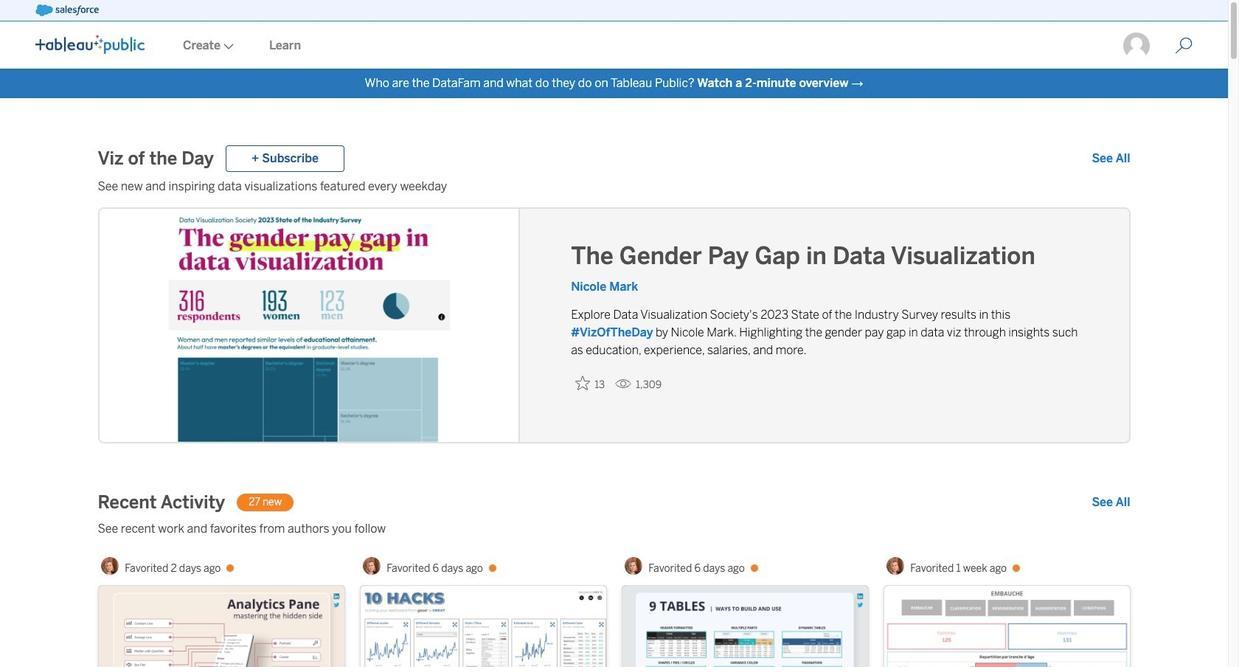 Task type: describe. For each thing, give the bounding box(es) containing it.
Add Favorite button
[[571, 371, 609, 395]]

tara.schultz image
[[1122, 31, 1152, 61]]

workbook thumbnail image for second angela drucioc image from the left
[[884, 586, 1130, 667]]

create image
[[221, 44, 234, 49]]

recent activity heading
[[98, 491, 225, 514]]

see new and inspiring data visualizations featured every weekday element
[[98, 178, 1131, 196]]

workbook thumbnail image for 2nd angela drucioc icon from the left
[[360, 586, 606, 667]]

logo image
[[35, 35, 145, 54]]

viz of the day heading
[[98, 147, 214, 170]]

go to search image
[[1158, 37, 1211, 55]]

tableau public viz of the day image
[[99, 209, 520, 445]]

workbook thumbnail image for 2nd angela drucioc icon from the right
[[99, 586, 344, 667]]

2 angela drucioc image from the left
[[887, 557, 905, 575]]



Task type: vqa. For each thing, say whether or not it's contained in the screenshot.
LOGO
yes



Task type: locate. For each thing, give the bounding box(es) containing it.
2 angela drucioc image from the left
[[363, 557, 381, 575]]

1 workbook thumbnail image from the left
[[99, 586, 344, 667]]

add favorite image
[[576, 376, 590, 390]]

1 horizontal spatial angela drucioc image
[[887, 557, 905, 575]]

2 workbook thumbnail image from the left
[[360, 586, 606, 667]]

0 horizontal spatial angela drucioc image
[[101, 557, 119, 575]]

1 horizontal spatial angela drucioc image
[[363, 557, 381, 575]]

see all viz of the day element
[[1092, 150, 1131, 167]]

angela drucioc image
[[101, 557, 119, 575], [363, 557, 381, 575]]

0 horizontal spatial angela drucioc image
[[625, 557, 643, 575]]

see recent work and favorites from authors you follow element
[[98, 520, 1131, 538]]

salesforce logo image
[[35, 4, 99, 16]]

1 angela drucioc image from the left
[[101, 557, 119, 575]]

see all recent activity element
[[1092, 494, 1131, 511]]

3 workbook thumbnail image from the left
[[622, 586, 868, 667]]

workbook thumbnail image for first angela drucioc image from left
[[622, 586, 868, 667]]

4 workbook thumbnail image from the left
[[884, 586, 1130, 667]]

1 angela drucioc image from the left
[[625, 557, 643, 575]]

angela drucioc image
[[625, 557, 643, 575], [887, 557, 905, 575]]

workbook thumbnail image
[[99, 586, 344, 667], [360, 586, 606, 667], [622, 586, 868, 667], [884, 586, 1130, 667]]



